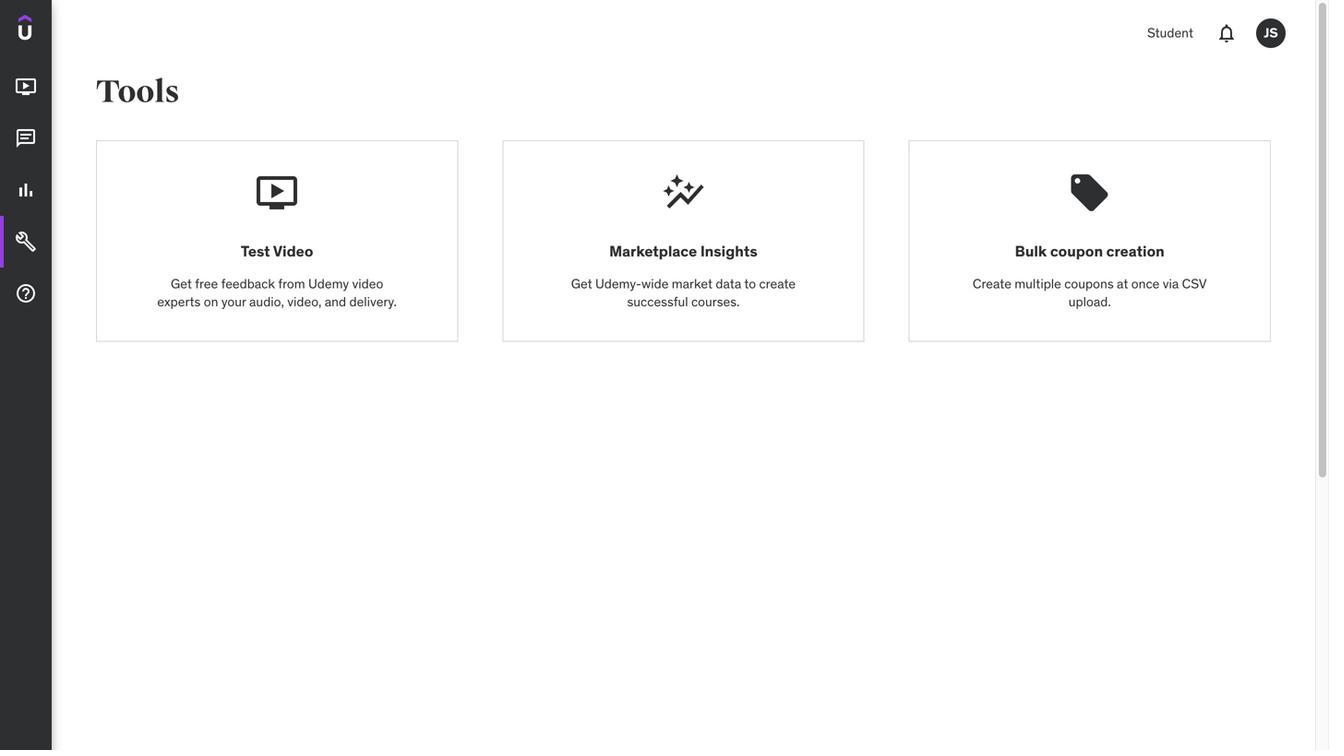 Task type: vqa. For each thing, say whether or not it's contained in the screenshot.
Get free feedback from Udemy video experts on your audio, video, and delivery.
yes



Task type: describe. For each thing, give the bounding box(es) containing it.
market
[[672, 276, 713, 292]]

js link
[[1249, 11, 1293, 55]]

via
[[1163, 276, 1179, 292]]

get udemy-wide market data to create successful courses.
[[571, 276, 796, 310]]

wide
[[642, 276, 669, 292]]

coupon
[[1050, 242, 1103, 261]]

on
[[204, 294, 218, 310]]

test video
[[241, 242, 313, 261]]

student link
[[1136, 11, 1205, 55]]

coupons
[[1065, 276, 1114, 292]]

bulk coupon creation
[[1015, 242, 1165, 261]]

2 medium image from the top
[[15, 128, 37, 150]]

marketplace
[[609, 242, 697, 261]]

udemy
[[308, 276, 349, 292]]

tools
[[96, 73, 180, 111]]

your
[[221, 294, 246, 310]]

creation
[[1107, 242, 1165, 261]]

successful
[[627, 294, 688, 310]]

multiple
[[1015, 276, 1062, 292]]

marketplace insights
[[609, 242, 758, 261]]

feedback
[[221, 276, 275, 292]]

courses.
[[691, 294, 740, 310]]

once
[[1132, 276, 1160, 292]]

udemy-
[[595, 276, 642, 292]]

delivery.
[[349, 294, 397, 310]]

insights
[[701, 242, 758, 261]]

experts
[[157, 294, 201, 310]]

at
[[1117, 276, 1129, 292]]

create
[[759, 276, 796, 292]]



Task type: locate. For each thing, give the bounding box(es) containing it.
1 medium image from the top
[[15, 76, 37, 98]]

video
[[273, 242, 313, 261]]

video
[[352, 276, 383, 292]]

test
[[241, 242, 270, 261]]

student
[[1148, 25, 1194, 41]]

create
[[973, 276, 1012, 292]]

get inside get udemy-wide market data to create successful courses.
[[571, 276, 592, 292]]

get
[[171, 276, 192, 292], [571, 276, 592, 292]]

and
[[325, 294, 346, 310]]

0 horizontal spatial get
[[171, 276, 192, 292]]

get up 'experts'
[[171, 276, 192, 292]]

get free feedback from udemy video experts on your audio, video, and delivery.
[[157, 276, 397, 310]]

to
[[744, 276, 756, 292]]

get inside the get free feedback from udemy video experts on your audio, video, and delivery.
[[171, 276, 192, 292]]

4 medium image from the top
[[15, 283, 37, 305]]

audio,
[[249, 294, 284, 310]]

notifications image
[[1216, 22, 1238, 44]]

3 medium image from the top
[[15, 231, 37, 253]]

1 horizontal spatial get
[[571, 276, 592, 292]]

medium image
[[15, 179, 37, 201]]

get left udemy-
[[571, 276, 592, 292]]

udemy image
[[18, 15, 102, 46]]

csv
[[1182, 276, 1207, 292]]

from
[[278, 276, 305, 292]]

free
[[195, 276, 218, 292]]

get for test video
[[171, 276, 192, 292]]

bulk
[[1015, 242, 1047, 261]]

2 get from the left
[[571, 276, 592, 292]]

1 get from the left
[[171, 276, 192, 292]]

get for marketplace insights
[[571, 276, 592, 292]]

data
[[716, 276, 742, 292]]

create multiple coupons at once via csv upload.
[[973, 276, 1207, 310]]

video,
[[287, 294, 322, 310]]

medium image
[[15, 76, 37, 98], [15, 128, 37, 150], [15, 231, 37, 253], [15, 283, 37, 305]]

js
[[1264, 25, 1278, 41]]

upload.
[[1069, 294, 1111, 310]]



